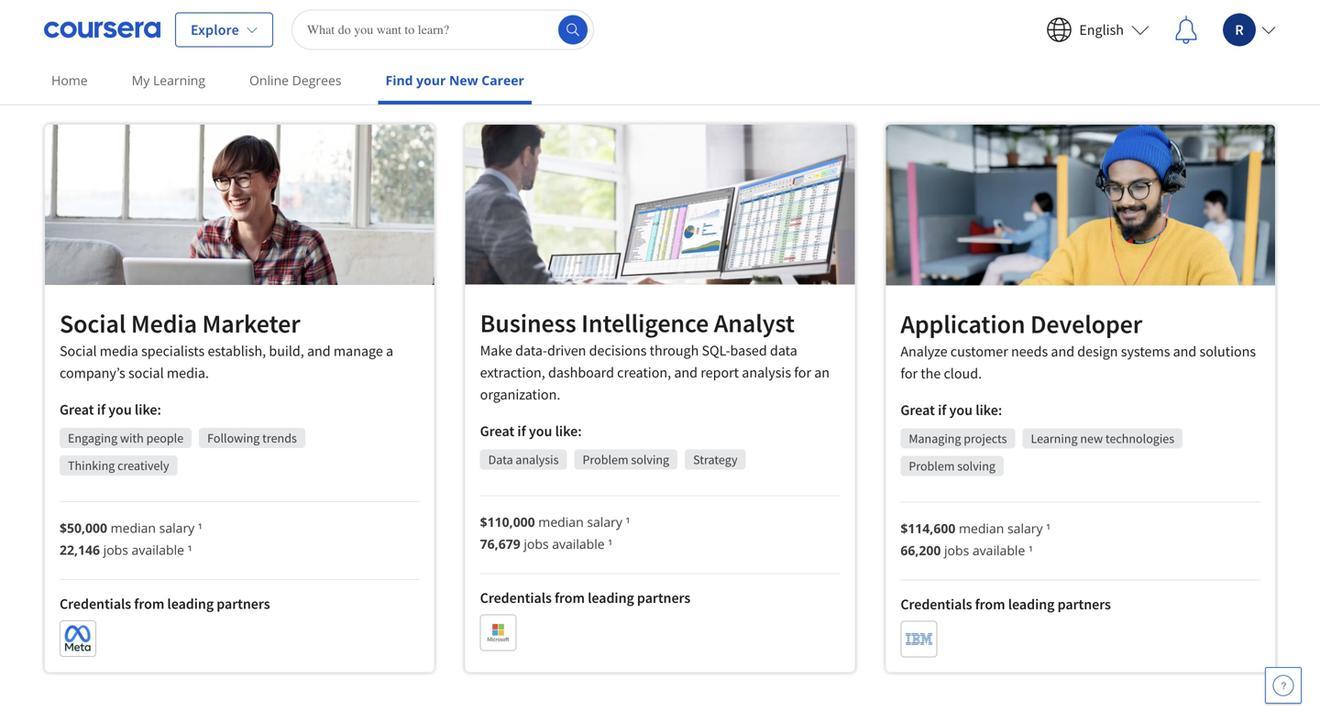 Task type: locate. For each thing, give the bounding box(es) containing it.
like: for social
[[135, 401, 161, 419]]

coursera image
[[44, 15, 161, 44]]

1 horizontal spatial learning
[[1031, 430, 1078, 447]]

my learning link
[[124, 60, 213, 101]]

jobs right 76,679
[[524, 536, 549, 553]]

great up data
[[480, 422, 515, 441]]

online degrees link
[[242, 60, 349, 101]]

2 horizontal spatial available
[[973, 542, 1026, 559]]

analysis down data
[[742, 364, 792, 382]]

application
[[901, 308, 1026, 340]]

following
[[207, 430, 260, 447]]

analysis right data
[[516, 452, 559, 468]]

1 horizontal spatial solving
[[958, 458, 996, 475]]

you up 'managing projects'
[[950, 401, 973, 419]]

make
[[480, 342, 513, 360]]

jobs right 22,146 in the left bottom of the page
[[103, 541, 128, 559]]

2 horizontal spatial salary
[[1008, 520, 1043, 537]]

1 horizontal spatial median
[[539, 514, 584, 531]]

salary for media
[[159, 519, 195, 537]]

76,679
[[480, 536, 521, 553]]

learning right my
[[153, 72, 205, 89]]

median inside $50,000 median salary ¹ 22,146 jobs available ¹
[[111, 519, 156, 537]]

you for application
[[950, 401, 973, 419]]

you up data analysis
[[529, 422, 553, 441]]

jobs inside $50,000 median salary ¹ 22,146 jobs available ¹
[[103, 541, 128, 559]]

2 horizontal spatial median
[[959, 520, 1005, 537]]

design
[[1078, 342, 1119, 361]]

1 horizontal spatial available
[[552, 536, 605, 553]]

jobs inside '$110,000 median salary ¹ 76,679 jobs available ¹'
[[524, 536, 549, 553]]

0 horizontal spatial learning
[[153, 72, 205, 89]]

media
[[131, 308, 197, 340]]

with
[[120, 430, 144, 447]]

median right $50,000
[[111, 519, 156, 537]]

social media marketer image
[[45, 125, 434, 285]]

if up managing
[[938, 401, 947, 419]]

1 horizontal spatial you
[[529, 422, 553, 441]]

0 horizontal spatial median
[[111, 519, 156, 537]]

1 horizontal spatial for
[[901, 364, 918, 383]]

solving down projects at the bottom of the page
[[958, 458, 996, 475]]

1 vertical spatial social
[[60, 342, 97, 360]]

and down through at the top of page
[[675, 364, 698, 382]]

find your new career
[[386, 72, 525, 89]]

available right 76,679
[[552, 536, 605, 553]]

great for business intelligence analyst
[[480, 422, 515, 441]]

jobs inside $114,600 median salary ¹ 66,200 jobs available ¹
[[945, 542, 970, 559]]

jobs right 66,200
[[945, 542, 970, 559]]

2 horizontal spatial great if you like:
[[901, 401, 1003, 419]]

you for business
[[529, 422, 553, 441]]

median for application
[[959, 520, 1005, 537]]

social media marketer social media specialists establish, build, and manage a company's social media.
[[60, 308, 394, 382]]

2 horizontal spatial jobs
[[945, 542, 970, 559]]

home link
[[44, 60, 95, 101]]

1 horizontal spatial problem solving
[[909, 458, 996, 475]]

1 horizontal spatial credentials from leading partners button
[[465, 0, 856, 95]]

for left an
[[795, 364, 812, 382]]

2 horizontal spatial you
[[950, 401, 973, 419]]

median
[[539, 514, 584, 531], [111, 519, 156, 537], [959, 520, 1005, 537]]

0 vertical spatial social
[[60, 308, 126, 340]]

solving
[[631, 452, 670, 468], [958, 458, 996, 475]]

from
[[976, 16, 1006, 34], [134, 16, 164, 35], [555, 17, 585, 35], [555, 589, 585, 608], [134, 595, 164, 613], [976, 596, 1006, 614]]

like: for application
[[976, 401, 1003, 419]]

2 horizontal spatial credentials from leading partners button
[[885, 0, 1277, 95]]

new
[[1081, 430, 1104, 447]]

1 horizontal spatial if
[[518, 422, 526, 441]]

median right $110,000
[[539, 514, 584, 531]]

creatively
[[118, 458, 169, 474]]

great up 'engaging'
[[60, 401, 94, 419]]

3 credentials from leading partners button from the left
[[885, 0, 1277, 95]]

and inside business intelligence analyst make data-driven decisions through sql-based data extraction, dashboard creation, and report analysis for an organization.
[[675, 364, 698, 382]]

great if you like: for business
[[480, 422, 582, 441]]

like:
[[135, 401, 161, 419], [976, 401, 1003, 419], [555, 422, 582, 441]]

1 horizontal spatial jobs
[[524, 536, 549, 553]]

report
[[701, 364, 739, 382]]

available inside $50,000 median salary ¹ 22,146 jobs available ¹
[[132, 541, 184, 559]]

specialists
[[141, 342, 205, 360]]

r button
[[1213, 2, 1277, 57]]

english
[[1080, 21, 1125, 39]]

0 horizontal spatial problem solving
[[583, 452, 670, 468]]

if up 'engaging'
[[97, 401, 106, 419]]

median right $114,600
[[959, 520, 1005, 537]]

for inside business intelligence analyst make data-driven decisions through sql-based data extraction, dashboard creation, and report analysis for an organization.
[[795, 364, 812, 382]]

great up managing
[[901, 401, 936, 419]]

None search field
[[292, 10, 594, 50]]

great for application developer
[[901, 401, 936, 419]]

66,200
[[901, 542, 941, 559]]

1 horizontal spatial great if you like:
[[480, 422, 582, 441]]

for
[[795, 364, 812, 382], [901, 364, 918, 383]]

1 horizontal spatial like:
[[555, 422, 582, 441]]

0 horizontal spatial salary
[[159, 519, 195, 537]]

great if you like: up data analysis
[[480, 422, 582, 441]]

and right needs on the top right of page
[[1052, 342, 1075, 361]]

analysis inside business intelligence analyst make data-driven decisions through sql-based data extraction, dashboard creation, and report analysis for an organization.
[[742, 364, 792, 382]]

0 vertical spatial analysis
[[742, 364, 792, 382]]

driven
[[548, 342, 587, 360]]

needs
[[1012, 342, 1049, 361]]

great if you like:
[[60, 401, 161, 419], [901, 401, 1003, 419], [480, 422, 582, 441]]

a
[[386, 342, 394, 360]]

like: up projects at the bottom of the page
[[976, 401, 1003, 419]]

salary inside '$110,000 median salary ¹ 76,679 jobs available ¹'
[[587, 514, 623, 531]]

partners
[[1058, 16, 1112, 34], [217, 16, 270, 35], [637, 17, 691, 35], [637, 589, 691, 608], [217, 595, 270, 613], [1058, 596, 1112, 614]]

¹
[[626, 514, 631, 531], [198, 519, 202, 537], [1047, 520, 1051, 537], [608, 536, 613, 553], [188, 541, 192, 559], [1029, 542, 1034, 559]]

2 horizontal spatial great
[[901, 401, 936, 419]]

learning left new on the bottom right
[[1031, 430, 1078, 447]]

0 horizontal spatial great if you like:
[[60, 401, 161, 419]]

social
[[60, 308, 126, 340], [60, 342, 97, 360]]

0 horizontal spatial available
[[132, 541, 184, 559]]

1 vertical spatial learning
[[1031, 430, 1078, 447]]

data-
[[516, 342, 548, 360]]

solving left strategy
[[631, 452, 670, 468]]

explore
[[191, 21, 239, 39]]

and right build,
[[307, 342, 331, 360]]

0 horizontal spatial analysis
[[516, 452, 559, 468]]

marketer
[[202, 308, 301, 340]]

social up media
[[60, 308, 126, 340]]

intelligence
[[582, 307, 709, 339]]

like: up with
[[135, 401, 161, 419]]

1 horizontal spatial problem
[[909, 458, 955, 475]]

0 horizontal spatial jobs
[[103, 541, 128, 559]]

2 social from the top
[[60, 342, 97, 360]]

and right the systems
[[1174, 342, 1197, 361]]

great if you like: for application
[[901, 401, 1003, 419]]

sql-
[[702, 342, 731, 360]]

1 horizontal spatial salary
[[587, 514, 623, 531]]

and
[[307, 342, 331, 360], [1052, 342, 1075, 361], [1174, 342, 1197, 361], [675, 364, 698, 382]]

problem solving down creation,
[[583, 452, 670, 468]]

customer
[[951, 342, 1009, 361]]

great if you like: up engaging with people on the bottom left of the page
[[60, 401, 161, 419]]

0 horizontal spatial like:
[[135, 401, 161, 419]]

salary inside $114,600 median salary ¹ 66,200 jobs available ¹
[[1008, 520, 1043, 537]]

available
[[552, 536, 605, 553], [132, 541, 184, 559], [973, 542, 1026, 559]]

strategy
[[694, 452, 738, 468]]

for inside application developer analyze customer needs and design systems and solutions for the cloud.
[[901, 364, 918, 383]]

problem right data analysis
[[583, 452, 629, 468]]

like: up data analysis
[[555, 422, 582, 441]]

you up engaging with people on the bottom left of the page
[[108, 401, 132, 419]]

median inside '$110,000 median salary ¹ 76,679 jobs available ¹'
[[539, 514, 584, 531]]

for left the
[[901, 364, 918, 383]]

0 horizontal spatial if
[[97, 401, 106, 419]]

great if you like: up 'managing projects'
[[901, 401, 1003, 419]]

business intelligence analyst make data-driven decisions through sql-based data extraction, dashboard creation, and report analysis for an organization.
[[480, 307, 830, 404]]

available for media
[[132, 541, 184, 559]]

salary for developer
[[1008, 520, 1043, 537]]

1 horizontal spatial analysis
[[742, 364, 792, 382]]

jobs
[[524, 536, 549, 553], [103, 541, 128, 559], [945, 542, 970, 559]]

media.
[[167, 364, 209, 382]]

problem down managing
[[909, 458, 955, 475]]

degrees
[[292, 72, 342, 89]]

0 horizontal spatial credentials from leading partners button
[[44, 0, 435, 95]]

available right 22,146 in the left bottom of the page
[[132, 541, 184, 559]]

you for social
[[108, 401, 132, 419]]

available inside $114,600 median salary ¹ 66,200 jobs available ¹
[[973, 542, 1026, 559]]

if for social
[[97, 401, 106, 419]]

available right 66,200
[[973, 542, 1026, 559]]

systems
[[1122, 342, 1171, 361]]

credentials from leading partners
[[901, 16, 1112, 34], [60, 16, 270, 35], [480, 17, 691, 35], [480, 589, 691, 608], [60, 595, 270, 613], [901, 596, 1112, 614]]

new
[[449, 72, 478, 89]]

great
[[60, 401, 94, 419], [901, 401, 936, 419], [480, 422, 515, 441]]

if up data analysis
[[518, 422, 526, 441]]

available inside '$110,000 median salary ¹ 76,679 jobs available ¹'
[[552, 536, 605, 553]]

leading
[[1009, 16, 1055, 34], [167, 16, 214, 35], [588, 17, 635, 35], [588, 589, 635, 608], [167, 595, 214, 613], [1009, 596, 1055, 614]]

problem solving down 'managing projects'
[[909, 458, 996, 475]]

cloud.
[[944, 364, 983, 383]]

analyze
[[901, 342, 948, 361]]

salary inside $50,000 median salary ¹ 22,146 jobs available ¹
[[159, 519, 195, 537]]

data
[[489, 452, 513, 468]]

credentials from leading partners button
[[44, 0, 435, 95], [465, 0, 856, 95], [885, 0, 1277, 95]]

salary
[[587, 514, 623, 531], [159, 519, 195, 537], [1008, 520, 1043, 537]]

0 horizontal spatial for
[[795, 364, 812, 382]]

learning
[[153, 72, 205, 89], [1031, 430, 1078, 447]]

median inside $114,600 median salary ¹ 66,200 jobs available ¹
[[959, 520, 1005, 537]]

great for social media marketer
[[60, 401, 94, 419]]

2 horizontal spatial if
[[938, 401, 947, 419]]

0 horizontal spatial you
[[108, 401, 132, 419]]

1 horizontal spatial great
[[480, 422, 515, 441]]

problem
[[583, 452, 629, 468], [909, 458, 955, 475]]

2 horizontal spatial like:
[[976, 401, 1003, 419]]

social up company's in the bottom left of the page
[[60, 342, 97, 360]]

0 horizontal spatial great
[[60, 401, 94, 419]]

engaging with people
[[68, 430, 184, 447]]

problem solving
[[583, 452, 670, 468], [909, 458, 996, 475]]



Task type: describe. For each thing, give the bounding box(es) containing it.
$114,600 median salary ¹ 66,200 jobs available ¹
[[901, 520, 1051, 559]]

extraction,
[[480, 364, 546, 382]]

$50,000 median salary ¹ 22,146 jobs available ¹
[[60, 519, 202, 559]]

median for social
[[111, 519, 156, 537]]

available for developer
[[973, 542, 1026, 559]]

projects
[[964, 430, 1008, 447]]

22,146
[[60, 541, 100, 559]]

$114,600
[[901, 520, 956, 537]]

salary for intelligence
[[587, 514, 623, 531]]

through
[[650, 342, 699, 360]]

my
[[132, 72, 150, 89]]

analyst
[[714, 307, 795, 339]]

application developer analyze customer needs and design systems and solutions for the cloud.
[[901, 308, 1257, 383]]

dashboard
[[549, 364, 615, 382]]

1 vertical spatial analysis
[[516, 452, 559, 468]]

online degrees
[[250, 72, 342, 89]]

an
[[815, 364, 830, 382]]

great if you like: for social
[[60, 401, 161, 419]]

social
[[128, 364, 164, 382]]

jobs for social
[[103, 541, 128, 559]]

if for business
[[518, 422, 526, 441]]

the
[[921, 364, 941, 383]]

jobs for application
[[945, 542, 970, 559]]

$110,000
[[480, 514, 535, 531]]

technologies
[[1106, 430, 1175, 447]]

trends
[[262, 430, 297, 447]]

manage
[[334, 342, 383, 360]]

like: for business
[[555, 422, 582, 441]]

online
[[250, 72, 289, 89]]

developer
[[1031, 308, 1143, 340]]

available for intelligence
[[552, 536, 605, 553]]

company's
[[60, 364, 125, 382]]

explore button
[[175, 12, 273, 47]]

$110,000 median salary ¹ 76,679 jobs available ¹
[[480, 514, 631, 553]]

0 vertical spatial learning
[[153, 72, 205, 89]]

creation,
[[617, 364, 672, 382]]

your
[[417, 72, 446, 89]]

english button
[[1036, 6, 1161, 54]]

1 social from the top
[[60, 308, 126, 340]]

thinking
[[68, 458, 115, 474]]

find
[[386, 72, 413, 89]]

0 horizontal spatial solving
[[631, 452, 670, 468]]

build,
[[269, 342, 304, 360]]

jobs for business
[[524, 536, 549, 553]]

following trends
[[207, 430, 297, 447]]

solutions
[[1200, 342, 1257, 361]]

establish,
[[208, 342, 266, 360]]

data
[[770, 342, 798, 360]]

thinking creatively
[[68, 458, 169, 474]]

r
[[1236, 21, 1245, 39]]

based
[[731, 342, 768, 360]]

2 credentials from leading partners button from the left
[[465, 0, 856, 95]]

organization.
[[480, 386, 561, 404]]

application developer image
[[886, 125, 1276, 286]]

managing
[[909, 430, 962, 447]]

help center image
[[1273, 675, 1295, 697]]

home
[[51, 72, 88, 89]]

1 credentials from leading partners button from the left
[[44, 0, 435, 95]]

decisions
[[589, 342, 647, 360]]

find your new career link
[[378, 60, 532, 105]]

my learning
[[132, 72, 205, 89]]

data analysis
[[489, 452, 559, 468]]

engaging
[[68, 430, 118, 447]]

learning new technologies
[[1031, 430, 1175, 447]]

$50,000
[[60, 519, 107, 537]]

career
[[482, 72, 525, 89]]

people
[[146, 430, 184, 447]]

managing projects
[[909, 430, 1008, 447]]

0 horizontal spatial problem
[[583, 452, 629, 468]]

median for business
[[539, 514, 584, 531]]

media
[[100, 342, 138, 360]]

business
[[480, 307, 577, 339]]

and inside the "social media marketer social media specialists establish, build, and manage a company's social media."
[[307, 342, 331, 360]]

if for application
[[938, 401, 947, 419]]

What do you want to learn? text field
[[292, 10, 594, 50]]



Task type: vqa. For each thing, say whether or not it's contained in the screenshot.
median to the right
yes



